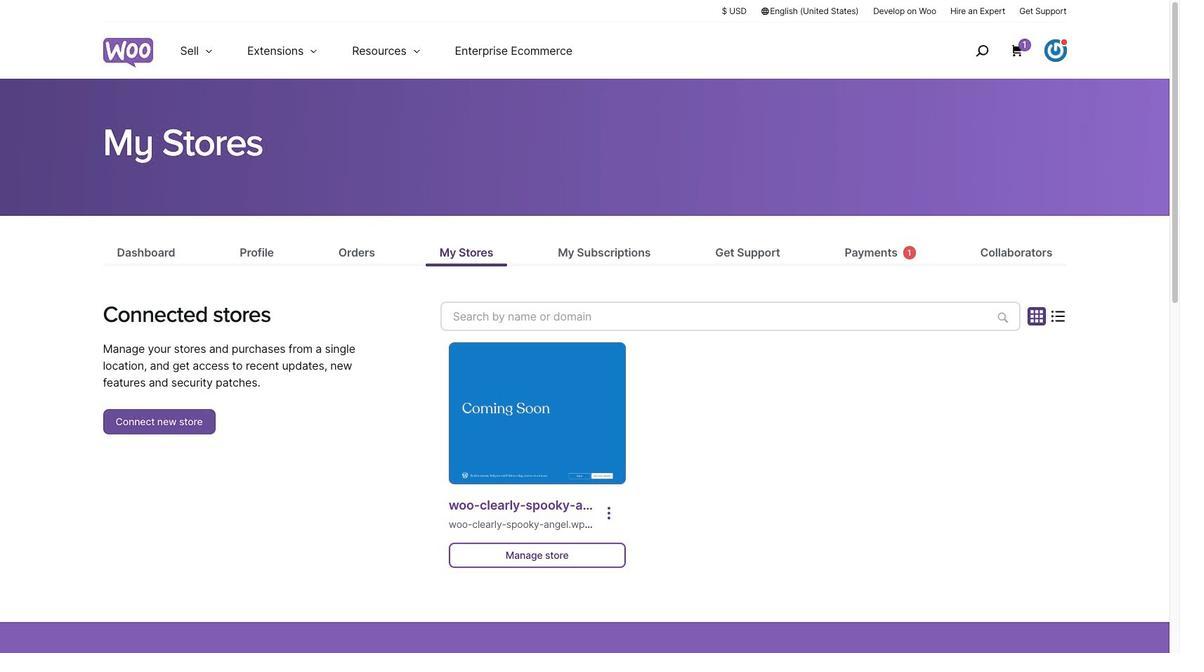 Task type: describe. For each thing, give the bounding box(es) containing it.
open options menu image
[[601, 505, 618, 522]]

search image
[[971, 39, 994, 62]]



Task type: locate. For each thing, give the bounding box(es) containing it.
manage your store in a new browser tab image
[[449, 342, 626, 484]]

service navigation menu element
[[946, 28, 1067, 73]]

Search by name or domain text field
[[441, 302, 1021, 331]]

open account menu image
[[1045, 39, 1067, 62]]



